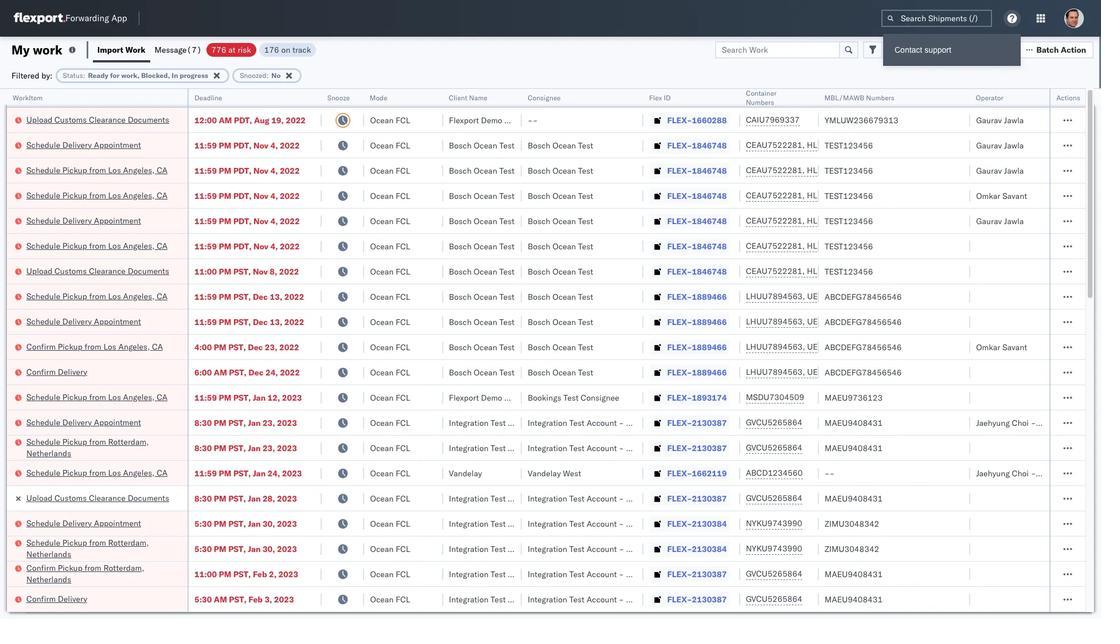 Task type: vqa. For each thing, say whether or not it's contained in the screenshot.
3rd MAEU9408431
yes



Task type: describe. For each thing, give the bounding box(es) containing it.
9 fcl from the top
[[396, 317, 411, 327]]

upload customs clearance documents link for 1st 'upload customs clearance documents' button from the bottom of the page
[[26, 265, 169, 277]]

forwarding
[[65, 13, 109, 24]]

confirm delivery for 6:00 am pst, dec 24, 2022
[[26, 367, 87, 377]]

bookings
[[528, 393, 562, 403]]

mode
[[370, 94, 388, 102]]

pst, down 6:00 am pst, dec 24, 2022
[[233, 393, 251, 403]]

confirm pickup from rotterdam, netherlands button
[[26, 563, 173, 587]]

flex-1893174
[[668, 393, 727, 403]]

12 flex- from the top
[[668, 393, 692, 403]]

1 nyku9743990 from the top
[[746, 519, 803, 529]]

schedule for 2nd the "schedule pickup from los angeles, ca" link
[[26, 190, 60, 201]]

action
[[1062, 44, 1087, 55]]

operator
[[977, 94, 1004, 102]]

angeles, for 2nd the "schedule pickup from los angeles, ca" link
[[123, 190, 155, 201]]

confirm pickup from los angeles, ca button
[[26, 341, 163, 354]]

8,
[[270, 267, 277, 277]]

msdu7304509
[[746, 393, 805, 403]]

filtered by:
[[11, 70, 53, 81]]

4:00 pm pst, dec 23, 2022
[[195, 342, 299, 353]]

3 account from the top
[[587, 494, 617, 504]]

flexport. image
[[14, 13, 65, 24]]

jan left 28,
[[248, 494, 261, 504]]

delivery for 5th "schedule delivery appointment" button from the bottom
[[62, 140, 92, 150]]

ca for 3rd schedule pickup from los angeles, ca button
[[157, 241, 168, 251]]

7 lagerfeld from the top
[[643, 595, 677, 605]]

5 4, from the top
[[271, 241, 278, 252]]

4 integration from the top
[[528, 519, 568, 529]]

actions
[[1057, 94, 1080, 102]]

delivery for first "schedule delivery appointment" button from the bottom of the page
[[62, 518, 92, 529]]

5 flex-1846748 from the top
[[668, 241, 727, 252]]

6 test123456 from the top
[[825, 267, 874, 277]]

1 lhuu7894563, from the top
[[746, 292, 806, 302]]

mbl/mawb
[[825, 94, 865, 102]]

23, for confirm pickup from los angeles, ca
[[265, 342, 277, 353]]

1 maeu9408431 from the top
[[825, 418, 883, 428]]

3 test123456 from the top
[[825, 191, 874, 201]]

4 fcl from the top
[[396, 191, 411, 201]]

work,
[[121, 71, 140, 79]]

6 ocean fcl from the top
[[370, 241, 411, 252]]

netherlands for 11:00 pm pst, feb 2, 2023
[[26, 575, 71, 585]]

5 schedule pickup from los angeles, ca from the top
[[26, 392, 168, 403]]

11:59 pm pdt, nov 4, 2022 for 2nd schedule delivery appointment link from the top
[[195, 216, 300, 226]]

schedule delivery appointment for 3rd schedule delivery appointment link from the bottom of the page
[[26, 316, 141, 327]]

6 flex-1846748 from the top
[[668, 267, 727, 277]]

2 2130384 from the top
[[692, 544, 727, 555]]

maeu9408431 for confirm pickup from rotterdam, netherlands
[[825, 570, 883, 580]]

pst, up 5:30 am pst, feb 3, 2023
[[233, 570, 251, 580]]

6 1846748 from the top
[[692, 267, 727, 277]]

11:00 for 11:00 pm pst, nov 8, 2022
[[195, 267, 217, 277]]

1 zimu3048342 from the top
[[825, 519, 880, 529]]

5 hlxu8034992 from the top
[[868, 241, 924, 251]]

schedule pickup from rotterdam, netherlands for 5:30 pm pst, jan 30, 2023
[[26, 538, 149, 560]]

2 integration test account - karl lagerfeld from the top
[[528, 443, 677, 454]]

pdt, for upload customs clearance documents link corresponding to first 'upload customs clearance documents' button from the top of the page
[[234, 115, 252, 125]]

demo for -
[[481, 115, 503, 125]]

in
[[172, 71, 178, 79]]

numbers for container numbers
[[746, 98, 775, 107]]

vandelay for vandelay west
[[528, 469, 561, 479]]

4 ceau7522281, hlxu6269489, hlxu8034992 from the top
[[746, 216, 924, 226]]

2023 down 8:30 pm pst, jan 28, 2023
[[277, 519, 297, 529]]

my work
[[11, 42, 62, 58]]

contact support
[[895, 45, 952, 55]]

12 ocean fcl from the top
[[370, 393, 411, 403]]

7 flex- from the top
[[668, 267, 692, 277]]

west
[[563, 469, 582, 479]]

1 13, from the top
[[270, 292, 282, 302]]

schedule delivery appointment for fifth schedule delivery appointment link from the bottom of the page
[[26, 140, 141, 150]]

angeles, for fifth the "schedule pickup from los angeles, ca" link from the top
[[123, 392, 155, 403]]

pickup for confirm pickup from rotterdam, netherlands button
[[58, 563, 83, 574]]

schedule pickup from rotterdam, netherlands button for 5:30 pm pst, jan 30, 2023
[[26, 537, 173, 561]]

8:30 pm pst, jan 28, 2023
[[195, 494, 297, 504]]

5 schedule delivery appointment button from the top
[[26, 518, 141, 531]]

ca for 2nd schedule pickup from los angeles, ca button from the top of the page
[[157, 190, 168, 201]]

3 ocean fcl from the top
[[370, 166, 411, 176]]

flex id button
[[644, 91, 729, 103]]

2023 down the '12,'
[[277, 418, 297, 428]]

from for 3rd the "schedule pickup from los angeles, ca" link from the bottom
[[89, 291, 106, 302]]

omkar savant for lhuu7894563, uetu5238478
[[977, 342, 1028, 353]]

15 fcl from the top
[[396, 469, 411, 479]]

by:
[[41, 70, 53, 81]]

ready
[[88, 71, 108, 79]]

dec up 11:59 pm pst, jan 12, 2023
[[249, 368, 264, 378]]

my
[[11, 42, 30, 58]]

support
[[925, 45, 952, 55]]

24, for 2022
[[266, 368, 278, 378]]

4 11:59 from the top
[[195, 216, 217, 226]]

pickup for confirm pickup from los angeles, ca button
[[58, 342, 83, 352]]

3 maeu9408431 from the top
[[825, 494, 883, 504]]

Search Work text field
[[715, 41, 841, 58]]

8 fcl from the top
[[396, 292, 411, 302]]

confirm pickup from rotterdam, netherlands link
[[26, 563, 173, 586]]

exception
[[921, 44, 959, 55]]

name
[[470, 94, 488, 102]]

filtered
[[11, 70, 39, 81]]

caiu7969337
[[746, 115, 800, 125]]

rotterdam, for 5:30 pm pst, jan 30, 2023
[[108, 538, 149, 548]]

pst, up 8:30 pm pst, jan 28, 2023
[[233, 469, 251, 479]]

delivery for fourth "schedule delivery appointment" button from the top
[[62, 417, 92, 428]]

schedule for 6th the "schedule pickup from los angeles, ca" link from the bottom of the page
[[26, 165, 60, 175]]

abcd1234560
[[746, 468, 803, 479]]

1 upload customs clearance documents button from the top
[[26, 114, 169, 127]]

demo for bookings
[[481, 393, 503, 403]]

2 flex-1846748 from the top
[[668, 166, 727, 176]]

schedule for 3rd the "schedule pickup from los angeles, ca" link from the bottom
[[26, 291, 60, 302]]

omkar for ceau7522281, hlxu6269489, hlxu8034992
[[977, 191, 1001, 201]]

1 schedule pickup from los angeles, ca from the top
[[26, 165, 168, 175]]

pst, up 6:00 am pst, dec 24, 2022
[[229, 342, 246, 353]]

2023 right 28,
[[277, 494, 297, 504]]

resize handle column header for "deadline" button
[[308, 89, 322, 620]]

client name
[[449, 94, 488, 102]]

4 flex- from the top
[[668, 191, 692, 201]]

maeu9408431 for schedule pickup from rotterdam, netherlands
[[825, 443, 883, 454]]

schedule for 3rd schedule delivery appointment link from the bottom of the page
[[26, 316, 60, 327]]

snoozed : no
[[240, 71, 281, 79]]

confirm for 5:30
[[26, 594, 56, 605]]

angeles, for 6th the "schedule pickup from los angeles, ca" link from the bottom of the page
[[123, 165, 155, 175]]

5:30 am pst, feb 3, 2023
[[195, 595, 294, 605]]

flex-2130387 for confirm pickup from rotterdam, netherlands
[[668, 570, 727, 580]]

rotterdam, for 11:00 pm pst, feb 2, 2023
[[104, 563, 144, 574]]

11:00 pm pst, nov 8, 2022
[[195, 267, 299, 277]]

3 integration from the top
[[528, 494, 568, 504]]

at
[[229, 44, 236, 55]]

7 ocean fcl from the top
[[370, 267, 411, 277]]

2 5:30 pm pst, jan 30, 2023 from the top
[[195, 544, 297, 555]]

3 upload customs clearance documents from the top
[[26, 493, 169, 504]]

omkar savant for ceau7522281, hlxu6269489, hlxu8034992
[[977, 191, 1028, 201]]

2 nyku9743990 from the top
[[746, 544, 803, 554]]

pst, down 11:59 pm pst, jan 24, 2023
[[229, 494, 246, 504]]

2023 right 2,
[[279, 570, 298, 580]]

9 ocean fcl from the top
[[370, 317, 411, 327]]

1 gvcu5265864 from the top
[[746, 418, 803, 428]]

confirm delivery link for 6:00 am pst, dec 24, 2022
[[26, 366, 87, 378]]

3 ceau7522281, from the top
[[746, 191, 805, 201]]

netherlands for 5:30 pm pst, jan 30, 2023
[[26, 549, 71, 560]]

2023 up 11:59 pm pst, jan 24, 2023
[[277, 443, 297, 454]]

numbers for mbl/mawb numbers
[[867, 94, 895, 102]]

3 4, from the top
[[271, 191, 278, 201]]

from for 4th the "schedule pickup from los angeles, ca" link from the bottom
[[89, 241, 106, 251]]

flex-2130387 for schedule pickup from rotterdam, netherlands
[[668, 443, 727, 454]]

progress
[[180, 71, 208, 79]]

2,
[[269, 570, 277, 580]]

container numbers button
[[741, 87, 808, 107]]

savant for lhuu7894563, uetu5238478
[[1003, 342, 1028, 353]]

12:00
[[195, 115, 217, 125]]

status : ready for work, blocked, in progress
[[63, 71, 208, 79]]

176 on track
[[264, 44, 311, 55]]

17 ocean fcl from the top
[[370, 519, 411, 529]]

5 integration from the top
[[528, 544, 568, 555]]

client
[[449, 94, 468, 102]]

schedule for fifth the "schedule pickup from los angeles, ca" link from the top
[[26, 392, 60, 403]]

6:00
[[195, 368, 212, 378]]

resize handle column header for consignee button
[[630, 89, 644, 620]]

flex-1660288
[[668, 115, 727, 125]]

jaehyung choi - test origin agent
[[977, 418, 1101, 428]]

5:30 for confirm delivery
[[195, 595, 212, 605]]

am for 12:00
[[219, 115, 232, 125]]

3 flex-2130387 from the top
[[668, 494, 727, 504]]

2023 right 3,
[[274, 595, 294, 605]]

3 gaurav from the top
[[977, 166, 1003, 176]]

jan left the '12,'
[[253, 393, 266, 403]]

flex
[[649, 94, 662, 102]]

rotterdam, for 8:30 pm pst, jan 23, 2023
[[108, 437, 149, 447]]

deadline button
[[189, 91, 311, 103]]

2023 up 11:00 pm pst, feb 2, 2023
[[277, 544, 297, 555]]

7 11:59 from the top
[[195, 317, 217, 327]]

forwarding app link
[[14, 13, 127, 24]]

4 lhuu7894563, from the top
[[746, 367, 806, 378]]

confirm for 6:00
[[26, 367, 56, 377]]

snoozed
[[240, 71, 267, 79]]

4 4, from the top
[[271, 216, 278, 226]]

agent
[[1080, 418, 1101, 428]]

from for fifth the "schedule pickup from los angeles, ca" link from the top
[[89, 392, 106, 403]]

maeu9736123
[[825, 393, 883, 403]]

pst, up 11:00 pm pst, feb 2, 2023
[[229, 544, 246, 555]]

3 1889466 from the top
[[692, 342, 727, 353]]

2 11:59 pm pst, dec 13, 2022 from the top
[[195, 317, 304, 327]]

2023 right the '12,'
[[282, 393, 302, 403]]

gaurav for upload customs clearance documents link corresponding to first 'upload customs clearance documents' button from the top of the page
[[977, 115, 1003, 125]]

flexport for bookings test consignee
[[449, 393, 479, 403]]

4 jawla from the top
[[1005, 216, 1024, 226]]

for
[[110, 71, 120, 79]]

10 resize handle column header from the left
[[1036, 89, 1050, 620]]

flexport demo consignee for bookings
[[449, 393, 543, 403]]

5 lagerfeld from the top
[[643, 544, 677, 555]]

message (7)
[[155, 44, 202, 55]]

3 flex-1889466 from the top
[[668, 342, 727, 353]]

risk
[[238, 44, 251, 55]]

resize handle column header for client name button
[[509, 89, 522, 620]]

2 hlxu6269489, from the top
[[807, 165, 866, 176]]

6 lagerfeld from the top
[[643, 570, 677, 580]]

schedule for fifth schedule delivery appointment link from the bottom of the page
[[26, 140, 60, 150]]

aug
[[254, 115, 270, 125]]

ca for confirm pickup from los angeles, ca button
[[152, 342, 163, 352]]

forwarding app
[[65, 13, 127, 24]]

2 8:30 pm pst, jan 23, 2023 from the top
[[195, 443, 297, 454]]

4 hlxu8034992 from the top
[[868, 216, 924, 226]]

1 karl from the top
[[626, 418, 641, 428]]

8 11:59 from the top
[[195, 393, 217, 403]]

11:00 for 11:00 pm pst, feb 2, 2023
[[195, 570, 217, 580]]

23, for schedule delivery appointment
[[263, 418, 275, 428]]

from for confirm pickup from rotterdam, netherlands link
[[85, 563, 101, 574]]

3 uetu5238478 from the top
[[808, 342, 864, 352]]

5 hlxu6269489, from the top
[[807, 241, 866, 251]]

18 fcl from the top
[[396, 544, 411, 555]]

2 ceau7522281, hlxu6269489, hlxu8034992 from the top
[[746, 165, 924, 176]]

1 upload customs clearance documents from the top
[[26, 114, 169, 125]]

5:30 for schedule pickup from rotterdam, netherlands
[[195, 544, 212, 555]]

bookings test consignee
[[528, 393, 620, 403]]

3 gvcu5265864 from the top
[[746, 493, 803, 504]]

2 13, from the top
[[270, 317, 282, 327]]

6:00 am pst, dec 24, 2022
[[195, 368, 300, 378]]

3 hlxu6269489, from the top
[[807, 191, 866, 201]]

workitem
[[13, 94, 43, 102]]

delivery for 'confirm delivery' button for 6:00 am pst, dec 24, 2022
[[58, 367, 87, 377]]

7 fcl from the top
[[396, 267, 411, 277]]

vandelay west
[[528, 469, 582, 479]]

2 jawla from the top
[[1005, 140, 1024, 151]]

mode button
[[365, 91, 432, 103]]

6 ceau7522281, hlxu6269489, hlxu8034992 from the top
[[746, 266, 924, 277]]

consignee button
[[522, 91, 632, 103]]

3 1846748 from the top
[[692, 191, 727, 201]]

1 horizontal spatial --
[[825, 469, 835, 479]]

3 2130387 from the top
[[692, 494, 727, 504]]

flex-1662119
[[668, 469, 727, 479]]

9 11:59 from the top
[[195, 469, 217, 479]]

: for status
[[83, 71, 85, 79]]

1 5:30 pm pst, jan 30, 2023 from the top
[[195, 519, 297, 529]]

flexport demo consignee for -
[[449, 115, 543, 125]]

blocked,
[[141, 71, 170, 79]]

19 flex- from the top
[[668, 570, 692, 580]]

schedule pickup from rotterdam, netherlands button for 8:30 pm pst, jan 23, 2023
[[26, 436, 173, 461]]

4 integration test account - karl lagerfeld from the top
[[528, 519, 677, 529]]

schedule for 1st schedule delivery appointment link from the bottom
[[26, 518, 60, 529]]

delivery for 'confirm delivery' button corresponding to 5:30 am pst, feb 3, 2023
[[58, 594, 87, 605]]

pickup for fourth schedule pickup from los angeles, ca button from the top
[[62, 291, 87, 302]]

consignee inside consignee button
[[528, 94, 561, 102]]

pickup for 1st schedule pickup from los angeles, ca button from the top of the page
[[62, 165, 87, 175]]

16 flex- from the top
[[668, 494, 692, 504]]

savant for ceau7522281, hlxu6269489, hlxu8034992
[[1003, 191, 1028, 201]]

mbl/mawb numbers button
[[819, 91, 960, 103]]

jan up 11:59 pm pst, jan 24, 2023
[[248, 443, 261, 454]]

confirm pickup from los angeles, ca link
[[26, 341, 163, 353]]

2 customs from the top
[[55, 266, 87, 276]]

app
[[111, 13, 127, 24]]

7 account from the top
[[587, 595, 617, 605]]

client name button
[[443, 91, 511, 103]]

3 schedule delivery appointment link from the top
[[26, 316, 141, 327]]

confirm pickup from rotterdam, netherlands
[[26, 563, 144, 585]]

12:00 am pdt, aug 19, 2022
[[195, 115, 306, 125]]

1662119
[[692, 469, 727, 479]]



Task type: locate. For each thing, give the bounding box(es) containing it.
lhuu7894563,
[[746, 292, 806, 302], [746, 317, 806, 327], [746, 342, 806, 352], [746, 367, 806, 378]]

11:59 pm pdt, nov 4, 2022 for fifth schedule delivery appointment link from the bottom of the page
[[195, 140, 300, 151]]

0 vertical spatial upload customs clearance documents button
[[26, 114, 169, 127]]

1 schedule pickup from rotterdam, netherlands button from the top
[[26, 436, 173, 461]]

Search Shipments (/) text field
[[882, 10, 993, 27]]

1846748
[[692, 140, 727, 151], [692, 166, 727, 176], [692, 191, 727, 201], [692, 216, 727, 226], [692, 241, 727, 252], [692, 267, 727, 277]]

5 fcl from the top
[[396, 216, 411, 226]]

zimu3048342
[[825, 519, 880, 529], [825, 544, 880, 555]]

1 vertical spatial 13,
[[270, 317, 282, 327]]

4 karl from the top
[[626, 519, 641, 529]]

numbers down container
[[746, 98, 775, 107]]

angeles, for confirm pickup from los angeles, ca link
[[118, 342, 150, 352]]

4 account from the top
[[587, 519, 617, 529]]

3 resize handle column header from the left
[[351, 89, 365, 620]]

1 upload from the top
[[26, 114, 52, 125]]

8 resize handle column header from the left
[[806, 89, 819, 620]]

1 omkar from the top
[[977, 191, 1001, 201]]

0 vertical spatial schedule pickup from rotterdam, netherlands link
[[26, 436, 173, 459]]

1 vertical spatial 8:30
[[195, 443, 212, 454]]

24, up 28,
[[268, 469, 280, 479]]

0 horizontal spatial :
[[83, 71, 85, 79]]

30, up 2,
[[263, 544, 275, 555]]

7 resize handle column header from the left
[[727, 89, 741, 620]]

confirm inside the confirm pickup from rotterdam, netherlands
[[26, 563, 56, 574]]

2 1889466 from the top
[[692, 317, 727, 327]]

2 vertical spatial am
[[214, 595, 227, 605]]

0 vertical spatial confirm delivery button
[[26, 366, 87, 379]]

confirm delivery link
[[26, 366, 87, 378], [26, 594, 87, 605]]

0 vertical spatial confirm delivery link
[[26, 366, 87, 378]]

1 vertical spatial nyku9743990
[[746, 544, 803, 554]]

ca for 1st schedule pickup from los angeles, ca button from the top of the page
[[157, 165, 168, 175]]

2 vertical spatial 23,
[[263, 443, 275, 454]]

batch
[[1037, 44, 1060, 55]]

13, up 4:00 pm pst, dec 23, 2022
[[270, 317, 282, 327]]

13, down 8,
[[270, 292, 282, 302]]

flex-2130384 button
[[649, 516, 730, 532], [649, 516, 730, 532], [649, 541, 730, 557], [649, 541, 730, 557]]

0 vertical spatial schedule pickup from rotterdam, netherlands
[[26, 437, 149, 459]]

1 vertical spatial rotterdam,
[[108, 538, 149, 548]]

1 vertical spatial am
[[214, 368, 227, 378]]

track
[[293, 44, 311, 55]]

ca for fourth schedule pickup from los angeles, ca button from the top
[[157, 291, 168, 302]]

feb left 3,
[[249, 595, 263, 605]]

am right the 12:00
[[219, 115, 232, 125]]

2 confirm from the top
[[26, 367, 56, 377]]

5 resize handle column header from the left
[[509, 89, 522, 620]]

1 horizontal spatial :
[[267, 71, 269, 79]]

0 vertical spatial am
[[219, 115, 232, 125]]

resize handle column header
[[174, 89, 188, 620], [308, 89, 322, 620], [351, 89, 365, 620], [430, 89, 443, 620], [509, 89, 522, 620], [630, 89, 644, 620], [727, 89, 741, 620], [806, 89, 819, 620], [957, 89, 971, 620], [1036, 89, 1050, 620], [1072, 89, 1086, 620]]

0 vertical spatial netherlands
[[26, 448, 71, 459]]

container numbers
[[746, 89, 777, 107]]

2023
[[282, 393, 302, 403], [277, 418, 297, 428], [277, 443, 297, 454], [282, 469, 302, 479], [277, 494, 297, 504], [277, 519, 297, 529], [277, 544, 297, 555], [279, 570, 298, 580], [274, 595, 294, 605]]

on
[[281, 44, 291, 55]]

pickup for second schedule pickup from los angeles, ca button from the bottom of the page
[[62, 392, 87, 403]]

2 11:00 from the top
[[195, 570, 217, 580]]

2 uetu5238478 from the top
[[808, 317, 864, 327]]

2 zimu3048342 from the top
[[825, 544, 880, 555]]

8:30 down 6:00
[[195, 418, 212, 428]]

5:30
[[195, 519, 212, 529], [195, 544, 212, 555], [195, 595, 212, 605]]

1 vertical spatial omkar
[[977, 342, 1001, 353]]

0 vertical spatial nyku9743990
[[746, 519, 803, 529]]

11:59 pm pst, jan 12, 2023
[[195, 393, 302, 403]]

angeles, for 4th the "schedule pickup from los angeles, ca" link from the bottom
[[123, 241, 155, 251]]

rotterdam,
[[108, 437, 149, 447], [108, 538, 149, 548], [104, 563, 144, 574]]

pst, up 11:59 pm pst, jan 24, 2023
[[229, 443, 246, 454]]

1 hlxu8034992 from the top
[[868, 140, 924, 150]]

1 vertical spatial 11:59 pm pst, dec 13, 2022
[[195, 317, 304, 327]]

confirm delivery link down confirm pickup from los angeles, ca button
[[26, 366, 87, 378]]

resize handle column header for workitem button at the left
[[174, 89, 188, 620]]

flex-1889466
[[668, 292, 727, 302], [668, 317, 727, 327], [668, 342, 727, 353], [668, 368, 727, 378]]

1 vertical spatial flexport
[[449, 393, 479, 403]]

1 vertical spatial 5:30 pm pst, jan 30, 2023
[[195, 544, 297, 555]]

am down 11:00 pm pst, feb 2, 2023
[[214, 595, 227, 605]]

flexport for --
[[449, 115, 479, 125]]

confirm for 11:00
[[26, 563, 56, 574]]

dec
[[253, 292, 268, 302], [253, 317, 268, 327], [248, 342, 263, 353], [249, 368, 264, 378]]

-- right abcd1234560
[[825, 469, 835, 479]]

flex-1662119 button
[[649, 466, 730, 482], [649, 466, 730, 482]]

20 fcl from the top
[[396, 595, 411, 605]]

1 schedule delivery appointment button from the top
[[26, 139, 141, 152]]

4 ceau7522281, from the top
[[746, 216, 805, 226]]

2 vertical spatial upload customs clearance documents link
[[26, 493, 169, 504]]

3 lagerfeld from the top
[[643, 494, 677, 504]]

workitem button
[[7, 91, 176, 103]]

batch action button
[[1019, 41, 1094, 58]]

pst, down 8:30 pm pst, jan 28, 2023
[[229, 519, 246, 529]]

pdt, for fifth schedule delivery appointment link from the bottom of the page
[[233, 140, 252, 151]]

0 vertical spatial omkar savant
[[977, 191, 1028, 201]]

2 test123456 from the top
[[825, 166, 874, 176]]

numbers inside mbl/mawb numbers button
[[867, 94, 895, 102]]

1 11:59 from the top
[[195, 140, 217, 151]]

2 schedule pickup from los angeles, ca link from the top
[[26, 190, 168, 201]]

1 vertical spatial confirm delivery button
[[26, 594, 87, 606]]

jan up 11:00 pm pst, feb 2, 2023
[[248, 544, 261, 555]]

2 vertical spatial netherlands
[[26, 575, 71, 585]]

choi
[[1013, 418, 1029, 428]]

13,
[[270, 292, 282, 302], [270, 317, 282, 327]]

19,
[[272, 115, 284, 125]]

gvcu5265864 for confirm delivery
[[746, 594, 803, 605]]

import
[[97, 44, 123, 55]]

am for 5:30
[[214, 595, 227, 605]]

1 vertical spatial 5:30
[[195, 544, 212, 555]]

5 account from the top
[[587, 544, 617, 555]]

netherlands inside the confirm pickup from rotterdam, netherlands
[[26, 575, 71, 585]]

dec up 6:00 am pst, dec 24, 2022
[[248, 342, 263, 353]]

flexport
[[449, 115, 479, 125], [449, 393, 479, 403]]

1 vertical spatial schedule pickup from rotterdam, netherlands button
[[26, 537, 173, 561]]

1 vertical spatial omkar savant
[[977, 342, 1028, 353]]

confirm delivery
[[26, 367, 87, 377], [26, 594, 87, 605]]

3 jawla from the top
[[1005, 166, 1024, 176]]

pdt, for 2nd the "schedule pickup from los angeles, ca" link
[[233, 191, 252, 201]]

1 test123456 from the top
[[825, 140, 874, 151]]

confirm delivery button
[[26, 366, 87, 379], [26, 594, 87, 606]]

16 ocean fcl from the top
[[370, 494, 411, 504]]

2 4, from the top
[[271, 166, 278, 176]]

0 vertical spatial zimu3048342
[[825, 519, 880, 529]]

vandelay for vandelay
[[449, 469, 482, 479]]

0 vertical spatial confirm delivery
[[26, 367, 87, 377]]

30, down 28,
[[263, 519, 275, 529]]

4 1846748 from the top
[[692, 216, 727, 226]]

0 vertical spatial 24,
[[266, 368, 278, 378]]

angeles, inside confirm pickup from los angeles, ca link
[[118, 342, 150, 352]]

0 vertical spatial flex-2130384
[[668, 519, 727, 529]]

4 flex-1889466 from the top
[[668, 368, 727, 378]]

: left ready
[[83, 71, 85, 79]]

0 vertical spatial 5:30
[[195, 519, 212, 529]]

1 vertical spatial 2130384
[[692, 544, 727, 555]]

flex-1660288 button
[[649, 112, 730, 128], [649, 112, 730, 128]]

feb for 2,
[[253, 570, 267, 580]]

20 ocean fcl from the top
[[370, 595, 411, 605]]

flex-2130387 for confirm delivery
[[668, 595, 727, 605]]

11:59 pm pst, dec 13, 2022 down 11:00 pm pst, nov 8, 2022
[[195, 292, 304, 302]]

23, up 6:00 am pst, dec 24, 2022
[[265, 342, 277, 353]]

karl
[[626, 418, 641, 428], [626, 443, 641, 454], [626, 494, 641, 504], [626, 519, 641, 529], [626, 544, 641, 555], [626, 570, 641, 580], [626, 595, 641, 605]]

jan down 11:59 pm pst, jan 12, 2023
[[248, 418, 261, 428]]

upload customs clearance documents button
[[26, 114, 169, 127], [26, 265, 169, 278]]

3 karl from the top
[[626, 494, 641, 504]]

14 fcl from the top
[[396, 443, 411, 454]]

0 vertical spatial documents
[[128, 114, 169, 125]]

0 vertical spatial rotterdam,
[[108, 437, 149, 447]]

1 vertical spatial 8:30 pm pst, jan 23, 2023
[[195, 443, 297, 454]]

contact support button
[[884, 34, 1021, 66], [884, 38, 1021, 61]]

dec up 4:00 pm pst, dec 23, 2022
[[253, 317, 268, 327]]

24,
[[266, 368, 278, 378], [268, 469, 280, 479]]

numbers up ymluw236679313
[[867, 94, 895, 102]]

1 vertical spatial 24,
[[268, 469, 280, 479]]

1 11:59 pm pdt, nov 4, 2022 from the top
[[195, 140, 300, 151]]

8:30 pm pst, jan 23, 2023 up 11:59 pm pst, jan 24, 2023
[[195, 443, 297, 454]]

2 vertical spatial 5:30
[[195, 595, 212, 605]]

6 hlxu8034992 from the top
[[868, 266, 924, 277]]

pst, left 8,
[[233, 267, 251, 277]]

jan up 28,
[[253, 469, 266, 479]]

feb left 2,
[[253, 570, 267, 580]]

2130384
[[692, 519, 727, 529], [692, 544, 727, 555]]

0 horizontal spatial --
[[528, 115, 538, 125]]

0 vertical spatial --
[[528, 115, 538, 125]]

flex-1889466 button
[[649, 289, 730, 305], [649, 289, 730, 305], [649, 314, 730, 330], [649, 314, 730, 330], [649, 339, 730, 355], [649, 339, 730, 355], [649, 365, 730, 381], [649, 365, 730, 381]]

schedule for 4th the "schedule pickup from los angeles, ca" link from the bottom
[[26, 241, 60, 251]]

1 2130387 from the top
[[692, 418, 727, 428]]

2 vertical spatial clearance
[[89, 493, 126, 504]]

2 vertical spatial upload customs clearance documents
[[26, 493, 169, 504]]

vandelay
[[449, 469, 482, 479], [528, 469, 561, 479]]

1 1846748 from the top
[[692, 140, 727, 151]]

1 vertical spatial confirm delivery
[[26, 594, 87, 605]]

feb for 3,
[[249, 595, 263, 605]]

3 schedule delivery appointment from the top
[[26, 316, 141, 327]]

work
[[33, 42, 62, 58]]

am right 6:00
[[214, 368, 227, 378]]

1 vertical spatial schedule pickup from rotterdam, netherlands
[[26, 538, 149, 560]]

5:30 pm pst, jan 30, 2023 up 11:00 pm pst, feb 2, 2023
[[195, 544, 297, 555]]

jaehyung
[[977, 418, 1011, 428]]

1 vertical spatial flexport demo consignee
[[449, 393, 543, 403]]

netherlands for 8:30 pm pst, jan 23, 2023
[[26, 448, 71, 459]]

5 schedule delivery appointment link from the top
[[26, 518, 141, 529]]

ymluw236679313
[[825, 115, 899, 125]]

omkar for lhuu7894563, uetu5238478
[[977, 342, 1001, 353]]

2 upload customs clearance documents button from the top
[[26, 265, 169, 278]]

14 flex- from the top
[[668, 443, 692, 454]]

20 flex- from the top
[[668, 595, 692, 605]]

5:30 down 11:00 pm pst, feb 2, 2023
[[195, 595, 212, 605]]

angeles, for 3rd the "schedule pickup from los angeles, ca" link from the bottom
[[123, 291, 155, 302]]

confirm delivery button for 6:00 am pst, dec 24, 2022
[[26, 366, 87, 379]]

1 5:30 from the top
[[195, 519, 212, 529]]

0 vertical spatial upload customs clearance documents link
[[26, 114, 169, 125]]

confirm delivery down the confirm pickup from rotterdam, netherlands
[[26, 594, 87, 605]]

13 ocean fcl from the top
[[370, 418, 411, 428]]

1 vertical spatial upload customs clearance documents
[[26, 266, 169, 276]]

176
[[264, 44, 279, 55]]

0 vertical spatial 23,
[[265, 342, 277, 353]]

1 vandelay from the left
[[449, 469, 482, 479]]

0 vertical spatial 11:00
[[195, 267, 217, 277]]

1 vertical spatial zimu3048342
[[825, 544, 880, 555]]

integration
[[528, 418, 568, 428], [528, 443, 568, 454], [528, 494, 568, 504], [528, 519, 568, 529], [528, 544, 568, 555], [528, 570, 568, 580], [528, 595, 568, 605]]

0 vertical spatial 13,
[[270, 292, 282, 302]]

776
[[212, 44, 226, 55]]

1 flex-2130387 from the top
[[668, 418, 727, 428]]

13 fcl from the top
[[396, 418, 411, 428]]

23, up 11:59 pm pst, jan 24, 2023
[[263, 443, 275, 454]]

work
[[125, 44, 146, 55]]

lhuu7894563, uetu5238478
[[746, 292, 864, 302], [746, 317, 864, 327], [746, 342, 864, 352], [746, 367, 864, 378]]

1 horizontal spatial numbers
[[867, 94, 895, 102]]

ocean fcl
[[370, 115, 411, 125], [370, 140, 411, 151], [370, 166, 411, 176], [370, 191, 411, 201], [370, 216, 411, 226], [370, 241, 411, 252], [370, 267, 411, 277], [370, 292, 411, 302], [370, 317, 411, 327], [370, 342, 411, 353], [370, 368, 411, 378], [370, 393, 411, 403], [370, 418, 411, 428], [370, 443, 411, 454], [370, 469, 411, 479], [370, 494, 411, 504], [370, 519, 411, 529], [370, 544, 411, 555], [370, 570, 411, 580], [370, 595, 411, 605]]

schedule pickup from rotterdam, netherlands link for 8:30
[[26, 436, 173, 459]]

angeles, for sixth the "schedule pickup from los angeles, ca" link from the top
[[123, 468, 155, 478]]

0 vertical spatial flexport
[[449, 115, 479, 125]]

1 vertical spatial confirm delivery link
[[26, 594, 87, 605]]

1889466
[[692, 292, 727, 302], [692, 317, 727, 327], [692, 342, 727, 353], [692, 368, 727, 378]]

file
[[905, 44, 919, 55]]

schedule for 2nd schedule delivery appointment link from the top
[[26, 215, 60, 226]]

1893174
[[692, 393, 727, 403]]

--
[[528, 115, 538, 125], [825, 469, 835, 479]]

1 vertical spatial 11:00
[[195, 570, 217, 580]]

feb
[[253, 570, 267, 580], [249, 595, 263, 605]]

angeles,
[[123, 165, 155, 175], [123, 190, 155, 201], [123, 241, 155, 251], [123, 291, 155, 302], [118, 342, 150, 352], [123, 392, 155, 403], [123, 468, 155, 478]]

0 vertical spatial 2130384
[[692, 519, 727, 529]]

schedule delivery appointment for second schedule delivery appointment link from the bottom
[[26, 417, 141, 428]]

1660288
[[692, 115, 727, 125]]

2023 up 8:30 pm pst, jan 28, 2023
[[282, 469, 302, 479]]

1 vertical spatial netherlands
[[26, 549, 71, 560]]

8:30 up 11:59 pm pst, jan 24, 2023
[[195, 443, 212, 454]]

flex-1846748 button
[[649, 137, 730, 154], [649, 137, 730, 154], [649, 163, 730, 179], [649, 163, 730, 179], [649, 188, 730, 204], [649, 188, 730, 204], [649, 213, 730, 229], [649, 213, 730, 229], [649, 238, 730, 254], [649, 238, 730, 254], [649, 264, 730, 280], [649, 264, 730, 280]]

0 vertical spatial savant
[[1003, 191, 1028, 201]]

7 schedule from the top
[[26, 316, 60, 327]]

origin
[[1056, 418, 1078, 428]]

numbers inside container numbers
[[746, 98, 775, 107]]

17 fcl from the top
[[396, 519, 411, 529]]

los inside button
[[104, 342, 116, 352]]

resize handle column header for mode button
[[430, 89, 443, 620]]

1 vertical spatial customs
[[55, 266, 87, 276]]

pst, down 11:00 pm pst, feb 2, 2023
[[229, 595, 247, 605]]

integration test account - karl lagerfeld
[[528, 418, 677, 428], [528, 443, 677, 454], [528, 494, 677, 504], [528, 519, 677, 529], [528, 544, 677, 555], [528, 570, 677, 580], [528, 595, 677, 605]]

: for snoozed
[[267, 71, 269, 79]]

schedule pickup from rotterdam, netherlands for 8:30 pm pst, jan 23, 2023
[[26, 437, 149, 459]]

1 vertical spatial documents
[[128, 266, 169, 276]]

resize handle column header for flex id button
[[727, 89, 741, 620]]

0 vertical spatial upload customs clearance documents
[[26, 114, 169, 125]]

0 vertical spatial clearance
[[89, 114, 126, 125]]

0 vertical spatial 8:30 pm pst, jan 23, 2023
[[195, 418, 297, 428]]

1 vertical spatial feb
[[249, 595, 263, 605]]

delivery for 4th "schedule delivery appointment" button from the bottom
[[62, 215, 92, 226]]

11:59 pm pst, dec 13, 2022 up 4:00 pm pst, dec 23, 2022
[[195, 317, 304, 327]]

5:30 pm pst, jan 30, 2023 down 8:30 pm pst, jan 28, 2023
[[195, 519, 297, 529]]

18 ocean fcl from the top
[[370, 544, 411, 555]]

11:00 pm pst, feb 2, 2023
[[195, 570, 298, 580]]

3 hlxu8034992 from the top
[[868, 191, 924, 201]]

am
[[219, 115, 232, 125], [214, 368, 227, 378], [214, 595, 227, 605]]

:
[[83, 71, 85, 79], [267, 71, 269, 79]]

gaurav for fifth schedule delivery appointment link from the bottom of the page
[[977, 140, 1003, 151]]

jan down 8:30 pm pst, jan 28, 2023
[[248, 519, 261, 529]]

schedule pickup from rotterdam, netherlands link for 5:30
[[26, 537, 173, 560]]

2130387 for confirm pickup from rotterdam, netherlands
[[692, 570, 727, 580]]

1 ceau7522281, hlxu6269489, hlxu8034992 from the top
[[746, 140, 924, 150]]

1 1889466 from the top
[[692, 292, 727, 302]]

uetu5238478
[[808, 292, 864, 302], [808, 317, 864, 327], [808, 342, 864, 352], [808, 367, 864, 378]]

6 integration from the top
[[528, 570, 568, 580]]

import work
[[97, 44, 146, 55]]

from for 2nd the "schedule pickup from los angeles, ca" link
[[89, 190, 106, 201]]

import work button
[[93, 37, 150, 63]]

schedule delivery appointment for 2nd schedule delivery appointment link from the top
[[26, 215, 141, 226]]

upload customs clearance documents link for first 'upload customs clearance documents' button from the top of the page
[[26, 114, 169, 125]]

gvcu5265864 for schedule pickup from rotterdam, netherlands
[[746, 443, 803, 453]]

11:59 pm pdt, nov 4, 2022 for 2nd the "schedule pickup from los angeles, ca" link
[[195, 191, 300, 201]]

2130387 for schedule pickup from rotterdam, netherlands
[[692, 443, 727, 454]]

6 flex- from the top
[[668, 241, 692, 252]]

5:30 up 11:00 pm pst, feb 2, 2023
[[195, 544, 212, 555]]

2 vertical spatial rotterdam,
[[104, 563, 144, 574]]

6 karl from the top
[[626, 570, 641, 580]]

0 vertical spatial 5:30 pm pst, jan 30, 2023
[[195, 519, 297, 529]]

11 ocean fcl from the top
[[370, 368, 411, 378]]

confirm pickup from los angeles, ca
[[26, 342, 163, 352]]

7 karl from the top
[[626, 595, 641, 605]]

container
[[746, 89, 777, 98]]

confirm delivery for 5:30 am pst, feb 3, 2023
[[26, 594, 87, 605]]

10 flex- from the top
[[668, 342, 692, 353]]

0 horizontal spatial vandelay
[[449, 469, 482, 479]]

upload
[[26, 114, 52, 125], [26, 266, 52, 276], [26, 493, 52, 504]]

2 vertical spatial customs
[[55, 493, 87, 504]]

1 vertical spatial demo
[[481, 393, 503, 403]]

pickup for first schedule pickup from los angeles, ca button from the bottom of the page
[[62, 468, 87, 478]]

1 horizontal spatial vandelay
[[528, 469, 561, 479]]

1 vertical spatial 30,
[[263, 544, 275, 555]]

pst, up 4:00 pm pst, dec 23, 2022
[[233, 317, 251, 327]]

dec down 11:00 pm pst, nov 8, 2022
[[253, 292, 268, 302]]

flex id
[[649, 94, 671, 102]]

0 vertical spatial flexport demo consignee
[[449, 115, 543, 125]]

confirm
[[26, 342, 56, 352], [26, 367, 56, 377], [26, 563, 56, 574], [26, 594, 56, 605]]

2 appointment from the top
[[94, 215, 141, 226]]

1 8:30 from the top
[[195, 418, 212, 428]]

pickup inside the confirm pickup from rotterdam, netherlands
[[58, 563, 83, 574]]

ca for first schedule pickup from los angeles, ca button from the bottom of the page
[[157, 468, 168, 478]]

1 vertical spatial schedule pickup from rotterdam, netherlands link
[[26, 537, 173, 560]]

2 8:30 from the top
[[195, 443, 212, 454]]

1 vertical spatial upload
[[26, 266, 52, 276]]

1 gaurav jawla from the top
[[977, 115, 1024, 125]]

1 vertical spatial upload customs clearance documents button
[[26, 265, 169, 278]]

confirm delivery button for 5:30 am pst, feb 3, 2023
[[26, 594, 87, 606]]

0 vertical spatial 8:30
[[195, 418, 212, 428]]

ceau7522281,
[[746, 140, 805, 150], [746, 165, 805, 176], [746, 191, 805, 201], [746, 216, 805, 226], [746, 241, 805, 251], [746, 266, 805, 277]]

schedule delivery appointment for 1st schedule delivery appointment link from the bottom
[[26, 518, 141, 529]]

snooze
[[328, 94, 351, 102]]

4 confirm from the top
[[26, 594, 56, 605]]

contact
[[895, 45, 923, 55]]

8:30 pm pst, jan 23, 2023 down 11:59 pm pst, jan 12, 2023
[[195, 418, 297, 428]]

-- down consignee button
[[528, 115, 538, 125]]

gaurav for 2nd schedule delivery appointment link from the top
[[977, 216, 1003, 226]]

message
[[155, 44, 187, 55]]

24, up the '12,'
[[266, 368, 278, 378]]

demo left bookings
[[481, 393, 503, 403]]

4 gaurav jawla from the top
[[977, 216, 1024, 226]]

pdt, for 2nd schedule delivery appointment link from the top
[[233, 216, 252, 226]]

17 flex- from the top
[[668, 519, 692, 529]]

hlxu8034992
[[868, 140, 924, 150], [868, 165, 924, 176], [868, 191, 924, 201], [868, 216, 924, 226], [868, 241, 924, 251], [868, 266, 924, 277]]

from inside the confirm pickup from rotterdam, netherlands
[[85, 563, 101, 574]]

23, down the '12,'
[[263, 418, 275, 428]]

1 vertical spatial flex-2130384
[[668, 544, 727, 555]]

2130387 for confirm delivery
[[692, 595, 727, 605]]

0 vertical spatial 30,
[[263, 519, 275, 529]]

1 vertical spatial --
[[825, 469, 835, 479]]

confirm delivery button down the confirm pickup from rotterdam, netherlands
[[26, 594, 87, 606]]

delivery for third "schedule delivery appointment" button
[[62, 316, 92, 327]]

11:59 pm pst, jan 24, 2023
[[195, 469, 302, 479]]

status
[[63, 71, 83, 79]]

1 vertical spatial upload customs clearance documents link
[[26, 265, 169, 277]]

confirm delivery down confirm pickup from los angeles, ca button
[[26, 367, 87, 377]]

deadline
[[195, 94, 222, 102]]

pst, down 4:00 pm pst, dec 23, 2022
[[229, 368, 247, 378]]

0 horizontal spatial numbers
[[746, 98, 775, 107]]

2 vertical spatial upload
[[26, 493, 52, 504]]

1 30, from the top
[[263, 519, 275, 529]]

rotterdam, inside the confirm pickup from rotterdam, netherlands
[[104, 563, 144, 574]]

confirm delivery button down confirm pickup from los angeles, ca button
[[26, 366, 87, 379]]

0 vertical spatial feb
[[253, 570, 267, 580]]

schedule for sixth the "schedule pickup from los angeles, ca" link from the top
[[26, 468, 60, 478]]

jan
[[253, 393, 266, 403], [248, 418, 261, 428], [248, 443, 261, 454], [253, 469, 266, 479], [248, 494, 261, 504], [248, 519, 261, 529], [248, 544, 261, 555]]

6 fcl from the top
[[396, 241, 411, 252]]

3,
[[265, 595, 272, 605]]

-
[[528, 115, 533, 125], [533, 115, 538, 125], [619, 418, 624, 428], [1032, 418, 1037, 428], [619, 443, 624, 454], [825, 469, 830, 479], [830, 469, 835, 479], [619, 494, 624, 504], [619, 519, 624, 529], [619, 544, 624, 555], [619, 570, 624, 580], [619, 595, 624, 605]]

1 vertical spatial 23,
[[263, 418, 275, 428]]

8:30 down 11:59 pm pst, jan 24, 2023
[[195, 494, 212, 504]]

0 vertical spatial customs
[[55, 114, 87, 125]]

4,
[[271, 140, 278, 151], [271, 166, 278, 176], [271, 191, 278, 201], [271, 216, 278, 226], [271, 241, 278, 252]]

0 vertical spatial demo
[[481, 115, 503, 125]]

pickup for 3rd schedule pickup from los angeles, ca button
[[62, 241, 87, 251]]

0 vertical spatial schedule pickup from rotterdam, netherlands button
[[26, 436, 173, 461]]

1 flexport from the top
[[449, 115, 479, 125]]

1 upload customs clearance documents link from the top
[[26, 114, 169, 125]]

776 at risk
[[212, 44, 251, 55]]

from for confirm pickup from los angeles, ca link
[[85, 342, 101, 352]]

pickup for 2nd schedule pickup from los angeles, ca button from the top of the page
[[62, 190, 87, 201]]

5 gvcu5265864 from the top
[[746, 594, 803, 605]]

from for 6th the "schedule pickup from los angeles, ca" link from the bottom of the page
[[89, 165, 106, 175]]

file exception
[[905, 44, 959, 55]]

2 ceau7522281, from the top
[[746, 165, 805, 176]]

maeu9408431
[[825, 418, 883, 428], [825, 443, 883, 454], [825, 494, 883, 504], [825, 570, 883, 580], [825, 595, 883, 605]]

1 11:00 from the top
[[195, 267, 217, 277]]

4:00
[[195, 342, 212, 353]]

4 abcdefg78456546 from the top
[[825, 368, 902, 378]]

2 vertical spatial documents
[[128, 493, 169, 504]]

1 schedule pickup from los angeles, ca button from the top
[[26, 164, 168, 177]]

jawla
[[1005, 115, 1024, 125], [1005, 140, 1024, 151], [1005, 166, 1024, 176], [1005, 216, 1024, 226]]

0 vertical spatial 11:59 pm pst, dec 13, 2022
[[195, 292, 304, 302]]

confirm delivery link down the confirm pickup from rotterdam, netherlands
[[26, 594, 87, 605]]

3 8:30 from the top
[[195, 494, 212, 504]]

lagerfeld
[[643, 418, 677, 428], [643, 443, 677, 454], [643, 494, 677, 504], [643, 519, 677, 529], [643, 544, 677, 555], [643, 570, 677, 580], [643, 595, 677, 605]]

resize handle column header for container numbers button
[[806, 89, 819, 620]]

am for 6:00
[[214, 368, 227, 378]]

1 vertical spatial savant
[[1003, 342, 1028, 353]]

24, for 2023
[[268, 469, 280, 479]]

5:30 down 8:30 pm pst, jan 28, 2023
[[195, 519, 212, 529]]

ca for second schedule pickup from los angeles, ca button from the bottom of the page
[[157, 392, 168, 403]]

0 vertical spatial omkar
[[977, 191, 1001, 201]]

2 vertical spatial 8:30
[[195, 494, 212, 504]]

4 lagerfeld from the top
[[643, 519, 677, 529]]

1 vertical spatial clearance
[[89, 266, 126, 276]]

: left no
[[267, 71, 269, 79]]

pst, down 11:59 pm pst, jan 12, 2023
[[229, 418, 246, 428]]

1 flex-1846748 from the top
[[668, 140, 727, 151]]

pst, down 11:00 pm pst, nov 8, 2022
[[233, 292, 251, 302]]

1 savant from the top
[[1003, 191, 1028, 201]]

5 schedule from the top
[[26, 241, 60, 251]]

15 flex- from the top
[[668, 469, 692, 479]]

10 schedule from the top
[[26, 437, 60, 447]]

demo down name
[[481, 115, 503, 125]]

3 11:59 pm pdt, nov 4, 2022 from the top
[[195, 191, 300, 201]]

0 vertical spatial upload
[[26, 114, 52, 125]]



